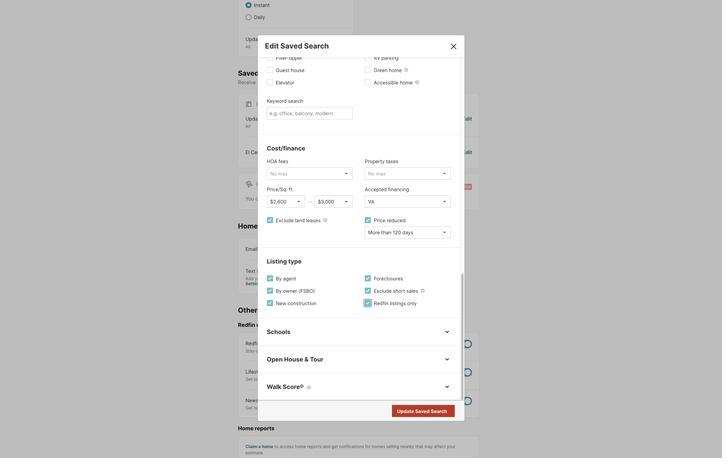 Task type: locate. For each thing, give the bounding box(es) containing it.
for for for rent
[[256, 181, 266, 187]]

reports left get
[[307, 444, 322, 450]]

types up fixer- at the top left of page
[[264, 36, 276, 42]]

get down lifestyle
[[246, 377, 253, 382]]

0 vertical spatial local
[[254, 377, 263, 382]]

2 vertical spatial on
[[277, 349, 282, 354]]

price
[[374, 218, 385, 224]]

nearby
[[400, 444, 414, 450]]

1 horizontal spatial reports
[[307, 444, 322, 450]]

1 vertical spatial for
[[256, 181, 266, 187]]

insights,
[[264, 377, 281, 382]]

get down newsletter
[[246, 406, 253, 411]]

update types all
[[246, 36, 276, 49], [246, 116, 276, 129]]

1 vertical spatial all
[[246, 124, 250, 129]]

0 horizontal spatial search
[[304, 42, 329, 50]]

no results button
[[416, 406, 454, 418]]

list box up ft.
[[267, 168, 353, 180]]

in right 'trends'
[[317, 406, 320, 411]]

fees
[[279, 158, 288, 165]]

2 vertical spatial edit button
[[463, 149, 472, 156]]

0 vertical spatial from
[[272, 398, 282, 404]]

1 horizontal spatial notifications
[[339, 444, 364, 450]]

property taxes
[[365, 158, 398, 165]]

1 vertical spatial exclude
[[374, 288, 392, 294]]

in
[[295, 276, 298, 281], [317, 406, 320, 411]]

1 horizontal spatial exclude
[[374, 288, 392, 294]]

hoa fees
[[267, 158, 288, 165]]

redfin left listings
[[374, 301, 388, 307]]

about
[[270, 406, 282, 411]]

1 horizontal spatial on
[[317, 80, 323, 86]]

0 horizontal spatial local
[[254, 377, 263, 382]]

exclude left land
[[276, 218, 294, 224]]

all down daily option
[[246, 44, 250, 49]]

search
[[304, 42, 329, 50], [431, 409, 447, 415]]

1 vertical spatial get
[[246, 406, 253, 411]]

1 horizontal spatial for
[[365, 444, 371, 450]]

your right affect
[[447, 444, 456, 450]]

update down for sale
[[246, 116, 262, 122]]

1 horizontal spatial searches
[[296, 196, 318, 202]]

2 all from the top
[[246, 124, 250, 129]]

1 vertical spatial search
[[431, 409, 447, 415]]

update types all down for sale
[[246, 116, 276, 129]]

home right access
[[295, 444, 306, 450]]

1 for from the top
[[256, 102, 266, 108]]

1 vertical spatial agent
[[292, 398, 305, 404]]

list box
[[267, 168, 353, 180], [365, 168, 451, 180], [267, 196, 305, 208], [315, 196, 353, 208], [365, 196, 451, 208], [365, 226, 451, 239]]

1 horizontal spatial to
[[275, 444, 279, 450]]

on inside redfin news stay up to date on redfin's tools and features, how to buy or sell a home, and connect with an agent.
[[277, 349, 282, 354]]

0 horizontal spatial notifications
[[272, 80, 300, 86]]

search up e.g. office, balcony, modern text field
[[288, 98, 303, 104]]

edit
[[337, 36, 346, 42], [265, 42, 279, 50], [463, 116, 472, 122], [463, 149, 472, 155]]

notifications down guest
[[272, 80, 300, 86]]

0 vertical spatial for
[[356, 196, 362, 202]]

1 vertical spatial agent.
[[412, 406, 424, 411]]

all up el
[[246, 124, 250, 129]]

guest
[[276, 67, 289, 73]]

newsletter
[[246, 398, 270, 404]]

0 vertical spatial search
[[358, 80, 374, 86]]

1 horizontal spatial in
[[317, 406, 320, 411]]

an
[[428, 349, 433, 354]]

update down daily option
[[246, 36, 262, 42]]

for rent
[[256, 181, 280, 187]]

you can create saved searches while searching for rentals .
[[246, 196, 380, 202]]

1 horizontal spatial a
[[376, 349, 378, 354]]

agent
[[283, 276, 296, 282], [292, 398, 305, 404]]

updates
[[256, 322, 278, 329]]

1 horizontal spatial the
[[322, 406, 328, 411]]

1 vertical spatial in
[[317, 406, 320, 411]]

notifications right get
[[339, 444, 364, 450]]

search for update saved search
[[431, 409, 447, 415]]

the left real
[[322, 406, 328, 411]]

1 vertical spatial a
[[258, 444, 261, 450]]

agent up "latest"
[[292, 398, 305, 404]]

design
[[351, 377, 364, 382]]

other
[[238, 306, 258, 315]]

1 horizontal spatial from
[[367, 406, 376, 411]]

search inside the saved searches receive timely notifications based on your preferred search filters.
[[358, 80, 374, 86]]

el cerrito test 1
[[246, 149, 281, 155]]

0 horizontal spatial for
[[356, 196, 362, 202]]

edit inside dialog
[[265, 42, 279, 50]]

1 vertical spatial notifications
[[339, 444, 364, 450]]

0 vertical spatial get
[[246, 377, 253, 382]]

land
[[295, 218, 305, 224]]

by for by owner (fsbo)
[[276, 288, 282, 294]]

update left the no
[[397, 409, 414, 415]]

redfin down other at the bottom of the page
[[238, 322, 255, 329]]

agent up owner
[[283, 276, 296, 282]]

reduced
[[387, 218, 406, 224]]

fixer-
[[276, 55, 289, 61]]

searches left while
[[296, 196, 318, 202]]

0 horizontal spatial &
[[266, 369, 269, 375]]

1 horizontal spatial agent.
[[434, 349, 447, 354]]

get inside lifestyle & tips get local insights, home improvement tips, style and design resources.
[[246, 377, 253, 382]]

search inside button
[[431, 409, 447, 415]]

2 home from the top
[[238, 426, 254, 432]]

0 vertical spatial update
[[246, 36, 262, 42]]

for inside to access home reports and get notifications for homes selling nearby that may affect your estimate.
[[365, 444, 371, 450]]

a up estimate.
[[258, 444, 261, 450]]

redfin inside redfin news stay up to date on redfin's tools and features, how to buy or sell a home, and connect with an agent.
[[246, 341, 260, 347]]

reports inside to access home reports and get notifications for homes selling nearby that may affect your estimate.
[[307, 444, 322, 450]]

redfin updates
[[238, 322, 278, 329]]

open house & tour
[[267, 356, 323, 364]]

None checkbox
[[453, 340, 472, 349]]

—
[[308, 199, 312, 204]]

your up settings
[[255, 276, 264, 281]]

notifications inside the saved searches receive timely notifications based on your preferred search filters.
[[272, 80, 300, 86]]

your left preferred
[[324, 80, 334, 86]]

agent. inside newsletter from my agent get notified about the latest trends in the real estate market from your local redfin agent.
[[412, 406, 424, 411]]

buy
[[354, 349, 361, 354]]

0 vertical spatial agent
[[283, 276, 296, 282]]

emails
[[259, 306, 281, 315]]

search left filters.
[[358, 80, 374, 86]]

home
[[238, 222, 258, 231], [238, 426, 254, 432]]

1 horizontal spatial search
[[358, 80, 374, 86]]

your right market
[[377, 406, 386, 411]]

for left homes
[[365, 444, 371, 450]]

2 by from the top
[[276, 288, 282, 294]]

0 vertical spatial in
[[295, 276, 298, 281]]

to left buy
[[349, 349, 353, 354]]

get inside newsletter from my agent get notified about the latest trends in the real estate market from your local redfin agent.
[[246, 406, 253, 411]]

score®
[[283, 384, 304, 391]]

tips,
[[322, 377, 330, 382]]

1 vertical spatial &
[[266, 369, 269, 375]]

and right style
[[342, 377, 350, 382]]

types down for sale
[[264, 116, 276, 122]]

number
[[279, 276, 294, 281]]

exclude for exclude short sales
[[374, 288, 392, 294]]

by agent
[[276, 276, 296, 282]]

home left tours
[[238, 222, 258, 231]]

connect
[[401, 349, 417, 354]]

list box up financing
[[365, 168, 451, 180]]

1 vertical spatial types
[[264, 116, 276, 122]]

1 vertical spatial local
[[387, 406, 396, 411]]

from up about
[[272, 398, 282, 404]]

home right accessible
[[400, 80, 413, 86]]

from right market
[[367, 406, 376, 411]]

0 vertical spatial &
[[304, 356, 309, 364]]

get
[[332, 444, 338, 450]]

elevator
[[276, 80, 294, 86]]

all
[[246, 44, 250, 49], [246, 124, 250, 129]]

edit button
[[337, 36, 346, 49], [463, 115, 472, 129], [463, 149, 472, 156]]

for for notifications
[[365, 444, 371, 450]]

0 horizontal spatial on
[[277, 349, 282, 354]]

1 vertical spatial by
[[276, 288, 282, 294]]

0 horizontal spatial agent.
[[412, 406, 424, 411]]

0 horizontal spatial the
[[283, 406, 289, 411]]

1 vertical spatial edit button
[[463, 115, 472, 129]]

0 horizontal spatial in
[[295, 276, 298, 281]]

0 vertical spatial home
[[238, 222, 258, 231]]

the down my
[[283, 406, 289, 411]]

1 horizontal spatial &
[[304, 356, 309, 364]]

home inside lifestyle & tips get local insights, home improvement tips, style and design resources.
[[282, 377, 293, 382]]

1 horizontal spatial search
[[431, 409, 447, 415]]

redfin for redfin listings only
[[374, 301, 388, 307]]

el
[[246, 149, 250, 155]]

your inside to access home reports and get notifications for homes selling nearby that may affect your estimate.
[[447, 444, 456, 450]]

for left sale
[[256, 102, 266, 108]]

up
[[256, 349, 261, 354]]

notifications inside to access home reports and get notifications for homes selling nearby that may affect your estimate.
[[339, 444, 364, 450]]

edit saved search element
[[265, 42, 442, 50]]

0 vertical spatial agent.
[[434, 349, 447, 354]]

for left rent
[[256, 181, 266, 187]]

walk score® link
[[267, 383, 451, 392]]

0 vertical spatial search
[[304, 42, 329, 50]]

reports
[[255, 426, 274, 432], [307, 444, 322, 450]]

0 horizontal spatial exclude
[[276, 218, 294, 224]]

& inside "link"
[[304, 356, 309, 364]]

and right home,
[[393, 349, 400, 354]]

for left rentals
[[356, 196, 362, 202]]

new construction
[[276, 301, 316, 307]]

update types all down daily
[[246, 36, 276, 49]]

0 vertical spatial a
[[376, 349, 378, 354]]

1 types from the top
[[264, 36, 276, 42]]

home
[[389, 67, 402, 73], [400, 80, 413, 86], [282, 377, 293, 382], [262, 444, 273, 450], [295, 444, 306, 450]]

1 by from the top
[[276, 276, 282, 282]]

exclude down foreclosures
[[374, 288, 392, 294]]

redfin up stay
[[246, 341, 260, 347]]

home up 'claim'
[[238, 426, 254, 432]]

0 vertical spatial exclude
[[276, 218, 294, 224]]

1 vertical spatial home
[[238, 426, 254, 432]]

newsletter from my agent get notified about the latest trends in the real estate market from your local redfin agent.
[[246, 398, 424, 411]]

and left get
[[323, 444, 330, 450]]

1 update types all from the top
[[246, 36, 276, 49]]

redfin left the no
[[398, 406, 410, 411]]

1 vertical spatial for
[[365, 444, 371, 450]]

0 vertical spatial for
[[256, 102, 266, 108]]

1 all from the top
[[246, 44, 250, 49]]

sale
[[267, 102, 279, 108]]

0 vertical spatial reports
[[255, 426, 274, 432]]

home up the walk score®
[[282, 377, 293, 382]]

a right sell
[[376, 349, 378, 354]]

None checkbox
[[453, 369, 472, 377], [453, 397, 472, 406], [453, 369, 472, 377], [453, 397, 472, 406]]

saved
[[281, 42, 302, 50], [238, 69, 259, 77], [281, 196, 295, 202], [415, 409, 430, 415]]

text
[[246, 268, 255, 274]]

and inside lifestyle & tips get local insights, home improvement tips, style and design resources.
[[342, 377, 350, 382]]

style
[[331, 377, 341, 382]]

1 vertical spatial search
[[288, 98, 303, 104]]

in right "number"
[[295, 276, 298, 281]]

for for for sale
[[256, 102, 266, 108]]

on right always
[[341, 246, 346, 252]]

1 vertical spatial update
[[246, 116, 262, 122]]

new
[[276, 301, 286, 307]]

reports up claim a home "link"
[[255, 426, 274, 432]]

0 vertical spatial on
[[317, 80, 323, 86]]

to
[[262, 349, 266, 354], [349, 349, 353, 354], [275, 444, 279, 450]]

construction
[[288, 301, 316, 307]]

on right date
[[277, 349, 282, 354]]

green home
[[374, 67, 402, 73]]

0 horizontal spatial searches
[[261, 69, 292, 77]]

1 horizontal spatial local
[[387, 406, 396, 411]]

agent inside newsletter from my agent get notified about the latest trends in the real estate market from your local redfin agent.
[[292, 398, 305, 404]]

tools
[[301, 349, 310, 354]]

1 vertical spatial searches
[[296, 196, 318, 202]]

1 vertical spatial reports
[[307, 444, 322, 450]]

1 vertical spatial on
[[341, 246, 346, 252]]

searches up elevator
[[261, 69, 292, 77]]

0 vertical spatial update types all
[[246, 36, 276, 49]]

1 home from the top
[[238, 222, 258, 231]]

schools link
[[267, 328, 451, 337]]

keyword
[[267, 98, 287, 104]]

0 horizontal spatial from
[[272, 398, 282, 404]]

0 horizontal spatial search
[[288, 98, 303, 104]]

2 get from the top
[[246, 406, 253, 411]]

claim
[[246, 444, 257, 450]]

on inside the saved searches receive timely notifications based on your preferred search filters.
[[317, 80, 323, 86]]

date
[[267, 349, 276, 354]]

to right up
[[262, 349, 266, 354]]

1 vertical spatial update types all
[[246, 116, 276, 129]]

Instant radio
[[246, 2, 252, 8]]

rentals
[[363, 196, 379, 202]]

price/sq. ft.
[[267, 187, 294, 193]]

on right 'based'
[[317, 80, 323, 86]]

list box down reduced
[[365, 226, 451, 239]]

home for home tours
[[238, 222, 258, 231]]

0 vertical spatial by
[[276, 276, 282, 282]]

your
[[324, 80, 334, 86], [255, 276, 264, 281], [377, 406, 386, 411], [447, 444, 456, 450]]

search inside dialog
[[288, 98, 303, 104]]

searches
[[261, 69, 292, 77], [296, 196, 318, 202]]

for for searching
[[356, 196, 362, 202]]

0 vertical spatial all
[[246, 44, 250, 49]]

list box down financing
[[365, 196, 451, 208]]

update for the edit button to the middle
[[246, 116, 262, 122]]

how
[[339, 349, 347, 354]]

and
[[311, 349, 319, 354], [393, 349, 400, 354], [342, 377, 350, 382], [323, 444, 330, 450]]

home up estimate.
[[262, 444, 273, 450]]

on for news
[[277, 349, 282, 354]]

& down tools
[[304, 356, 309, 364]]

0 vertical spatial types
[[264, 36, 276, 42]]

redfin inside edit saved search dialog
[[374, 301, 388, 307]]

2 for from the top
[[256, 181, 266, 187]]

edit saved search dialog
[[258, 0, 464, 422]]

2 vertical spatial update
[[397, 409, 414, 415]]

0 vertical spatial searches
[[261, 69, 292, 77]]

home reports
[[238, 426, 274, 432]]

and up tour
[[311, 349, 319, 354]]

1 get from the top
[[246, 377, 253, 382]]

to left access
[[275, 444, 279, 450]]

preferred
[[336, 80, 357, 86]]

update saved search button
[[392, 405, 455, 418]]

& left tips
[[266, 369, 269, 375]]

0 vertical spatial notifications
[[272, 80, 300, 86]]



Task type: describe. For each thing, give the bounding box(es) containing it.
parking
[[382, 55, 399, 61]]

test
[[268, 149, 278, 155]]

schools
[[267, 329, 291, 336]]

on for searches
[[317, 80, 323, 86]]

(fsbo)
[[299, 288, 315, 294]]

Daily radio
[[246, 14, 252, 20]]

e.g. office, balcony, modern text field
[[270, 110, 350, 117]]

short
[[393, 288, 405, 294]]

text (sms)
[[246, 268, 271, 274]]

house
[[284, 356, 303, 364]]

estate
[[338, 406, 350, 411]]

cost/finance
[[267, 145, 305, 152]]

price reduced
[[374, 218, 406, 224]]

home for home reports
[[238, 426, 254, 432]]

estimate.
[[246, 451, 264, 456]]

list box right — at the left of the page
[[315, 196, 353, 208]]

edit for edit saved search
[[265, 42, 279, 50]]

2 horizontal spatial to
[[349, 349, 353, 354]]

local inside lifestyle & tips get local insights, home improvement tips, style and design resources.
[[254, 377, 263, 382]]

open
[[267, 356, 283, 364]]

update inside button
[[397, 409, 414, 415]]

redfin listings only
[[374, 301, 417, 307]]

1 the from the left
[[283, 406, 289, 411]]

lifestyle & tips get local insights, home improvement tips, style and design resources.
[[246, 369, 386, 382]]

edit for the edit button to the top
[[337, 36, 346, 42]]

2 the from the left
[[322, 406, 328, 411]]

add your phone number in
[[246, 276, 300, 281]]

rv
[[374, 55, 380, 61]]

email
[[246, 246, 258, 252]]

and inside to access home reports and get notifications for homes selling nearby that may affect your estimate.
[[323, 444, 330, 450]]

agent inside edit saved search dialog
[[283, 276, 296, 282]]

other emails
[[238, 306, 281, 315]]

searching
[[332, 196, 354, 202]]

listing type
[[267, 258, 302, 265]]

search for edit saved search
[[304, 42, 329, 50]]

tours
[[260, 222, 277, 231]]

edit saved search
[[265, 42, 329, 50]]

access
[[280, 444, 294, 450]]

to access home reports and get notifications for homes selling nearby that may affect your estimate.
[[246, 444, 456, 456]]

update saved search
[[397, 409, 447, 415]]

home tours
[[238, 222, 277, 231]]

my
[[284, 398, 291, 404]]

news
[[261, 341, 274, 347]]

features,
[[320, 349, 338, 354]]

that
[[415, 444, 423, 450]]

2 horizontal spatial on
[[341, 246, 346, 252]]

account settings
[[246, 276, 317, 287]]

a inside redfin news stay up to date on redfin's tools and features, how to buy or sell a home, and connect with an agent.
[[376, 349, 378, 354]]

stay
[[246, 349, 254, 354]]

saved inside update saved search button
[[415, 409, 430, 415]]

tips
[[271, 369, 279, 375]]

real
[[329, 406, 337, 411]]

results
[[430, 409, 447, 415]]

rent
[[267, 181, 280, 187]]

edit for the edit button to the bottom
[[463, 149, 472, 155]]

2 update types all from the top
[[246, 116, 276, 129]]

property
[[365, 158, 385, 165]]

fixer-upper
[[276, 55, 302, 61]]

always
[[323, 246, 339, 252]]

in inside newsletter from my agent get notified about the latest trends in the real estate market from your local redfin agent.
[[317, 406, 320, 411]]

home,
[[379, 349, 391, 354]]

always on
[[323, 246, 346, 252]]

settings
[[246, 281, 263, 287]]

green
[[374, 67, 388, 73]]

by for by agent
[[276, 276, 282, 282]]

sell
[[368, 349, 374, 354]]

owner
[[283, 288, 297, 294]]

redfin for redfin news stay up to date on redfin's tools and features, how to buy or sell a home, and connect with an agent.
[[246, 341, 260, 347]]

no results
[[423, 409, 447, 415]]

accepted
[[365, 187, 387, 193]]

account
[[300, 276, 317, 281]]

ft.
[[289, 187, 294, 193]]

home inside to access home reports and get notifications for homes selling nearby that may affect your estimate.
[[295, 444, 306, 450]]

homes
[[372, 444, 385, 450]]

phone
[[265, 276, 277, 281]]

trends
[[303, 406, 316, 411]]

& inside lifestyle & tips get local insights, home improvement tips, style and design resources.
[[266, 369, 269, 375]]

saved searches receive timely notifications based on your preferred search filters.
[[238, 69, 389, 86]]

exclude short sales
[[374, 288, 418, 294]]

latest
[[291, 406, 302, 411]]

0 horizontal spatial reports
[[255, 426, 274, 432]]

exclude for exclude land leases
[[276, 218, 294, 224]]

your inside the saved searches receive timely notifications based on your preferred search filters.
[[324, 80, 334, 86]]

sales
[[406, 288, 418, 294]]

claim a home
[[246, 444, 273, 450]]

receive
[[238, 80, 256, 86]]

listing
[[267, 258, 287, 265]]

walk
[[267, 384, 281, 391]]

0 horizontal spatial to
[[262, 349, 266, 354]]

redfin for redfin updates
[[238, 322, 255, 329]]

agent. inside redfin news stay up to date on redfin's tools and features, how to buy or sell a home, and connect with an agent.
[[434, 349, 447, 354]]

your inside newsletter from my agent get notified about the latest trends in the real estate market from your local redfin agent.
[[377, 406, 386, 411]]

list box down ft.
[[267, 196, 305, 208]]

saved inside the saved searches receive timely notifications based on your preferred search filters.
[[238, 69, 259, 77]]

filters.
[[375, 80, 389, 86]]

edit for the edit button to the middle
[[463, 116, 472, 122]]

2 types from the top
[[264, 116, 276, 122]]

local inside newsletter from my agent get notified about the latest trends in the real estate market from your local redfin agent.
[[387, 406, 396, 411]]

1
[[279, 149, 281, 155]]

may
[[425, 444, 433, 450]]

0 horizontal spatial a
[[258, 444, 261, 450]]

redfin news stay up to date on redfin's tools and features, how to buy or sell a home, and connect with an agent.
[[246, 341, 447, 354]]

or
[[362, 349, 366, 354]]

home up accessible home
[[389, 67, 402, 73]]

exclude land leases
[[276, 218, 321, 224]]

keyword search
[[267, 98, 303, 104]]

claim a home link
[[246, 444, 273, 450]]

listings
[[390, 301, 406, 307]]

financing
[[388, 187, 409, 193]]

update for the edit button to the top
[[246, 36, 262, 42]]

0 vertical spatial edit button
[[337, 36, 346, 49]]

searches inside the saved searches receive timely notifications based on your preferred search filters.
[[261, 69, 292, 77]]

1 vertical spatial from
[[367, 406, 376, 411]]

price/sq.
[[267, 187, 287, 193]]

accessible home
[[374, 80, 413, 86]]

leases
[[306, 218, 321, 224]]

foreclosures
[[374, 276, 403, 282]]

to inside to access home reports and get notifications for homes selling nearby that may affect your estimate.
[[275, 444, 279, 450]]

no
[[423, 409, 429, 415]]

with
[[419, 349, 427, 354]]

create
[[265, 196, 280, 202]]

open house & tour link
[[267, 355, 451, 364]]

house
[[291, 67, 305, 73]]

based
[[302, 80, 316, 86]]

.
[[379, 196, 380, 202]]

affect
[[434, 444, 446, 450]]

guest house
[[276, 67, 305, 73]]

redfin inside newsletter from my agent get notified about the latest trends in the real estate market from your local redfin agent.
[[398, 406, 410, 411]]



Task type: vqa. For each thing, say whether or not it's contained in the screenshot.
THE MORTGAGE
no



